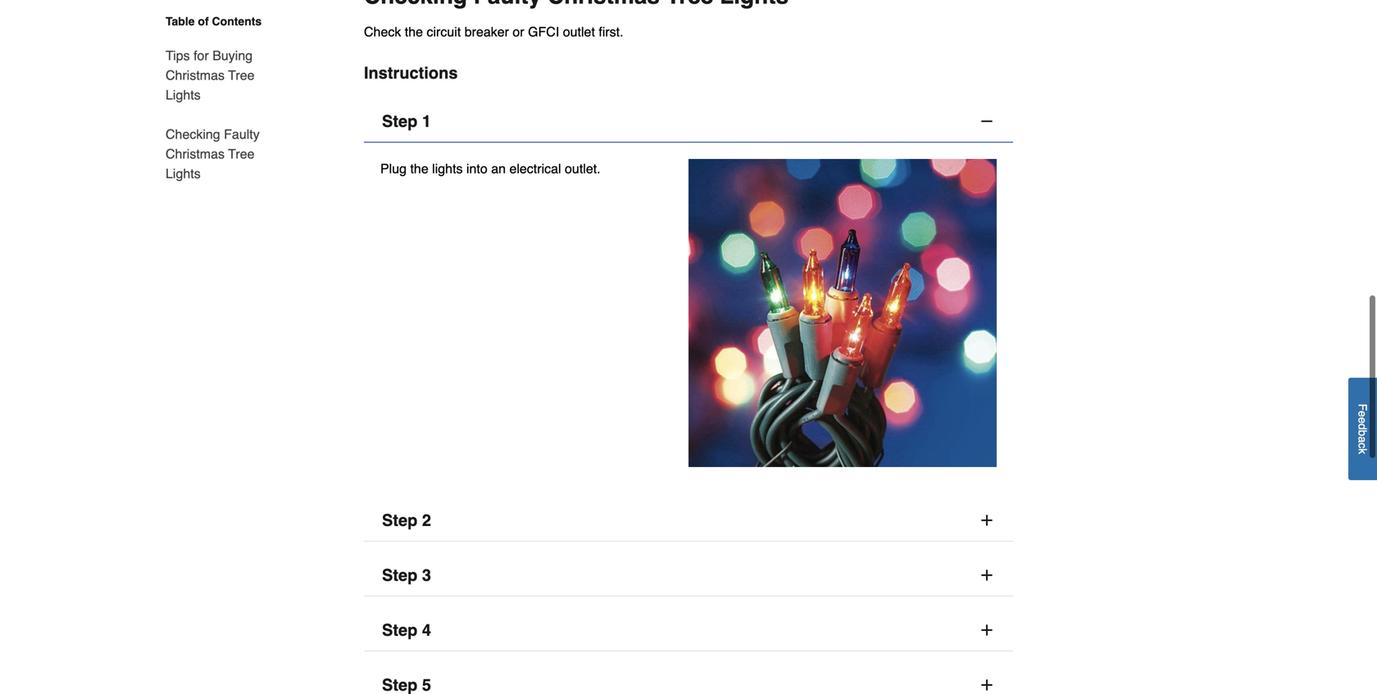 Task type: locate. For each thing, give the bounding box(es) containing it.
step left 2
[[382, 511, 418, 530]]

step 4 button
[[364, 610, 1013, 652]]

2 lights from the top
[[166, 166, 201, 181]]

0 vertical spatial christmas
[[166, 68, 225, 83]]

checking
[[166, 127, 220, 142]]

b
[[1356, 430, 1369, 437]]

christmas
[[166, 68, 225, 83], [166, 146, 225, 161]]

plus image
[[979, 512, 995, 529], [979, 677, 995, 693]]

2 plus image from the top
[[979, 677, 995, 693]]

step
[[382, 112, 418, 131], [382, 511, 418, 530], [382, 566, 418, 585], [382, 621, 418, 640]]

lights inside checking faulty christmas tree lights
[[166, 166, 201, 181]]

instructions
[[364, 64, 458, 82]]

1 plus image from the top
[[979, 567, 995, 584]]

christmas down checking at the left of the page
[[166, 146, 225, 161]]

3
[[422, 566, 431, 585]]

2 plus image from the top
[[979, 622, 995, 639]]

1 step from the top
[[382, 112, 418, 131]]

e up b
[[1356, 417, 1369, 424]]

christmas inside tips for buying christmas tree lights
[[166, 68, 225, 83]]

1 tree from the top
[[228, 68, 255, 83]]

christmas down "for"
[[166, 68, 225, 83]]

1 vertical spatial christmas
[[166, 146, 225, 161]]

2 e from the top
[[1356, 417, 1369, 424]]

4 step from the top
[[382, 621, 418, 640]]

0 vertical spatial lights
[[166, 87, 201, 102]]

step 1
[[382, 112, 431, 131]]

tree down faulty
[[228, 146, 255, 161]]

e up d
[[1356, 411, 1369, 417]]

f e e d b a c k
[[1356, 404, 1369, 454]]

step 4
[[382, 621, 431, 640]]

tree
[[228, 68, 255, 83], [228, 146, 255, 161]]

tree inside checking faulty christmas tree lights
[[228, 146, 255, 161]]

2 tree from the top
[[228, 146, 255, 161]]

the
[[405, 24, 423, 39], [410, 161, 429, 176]]

check the circuit breaker or gfci outlet first.
[[364, 24, 623, 39]]

plus image inside the step 2 button
[[979, 512, 995, 529]]

k
[[1356, 449, 1369, 454]]

tree down buying
[[228, 68, 255, 83]]

for
[[194, 48, 209, 63]]

electrical
[[509, 161, 561, 176]]

minus image
[[979, 113, 995, 130]]

plus image inside the step 4 button
[[979, 622, 995, 639]]

0 vertical spatial tree
[[228, 68, 255, 83]]

plus image
[[979, 567, 995, 584], [979, 622, 995, 639]]

plug
[[380, 161, 407, 176]]

0 vertical spatial plus image
[[979, 567, 995, 584]]

step inside button
[[382, 112, 418, 131]]

step left 4
[[382, 621, 418, 640]]

1 vertical spatial the
[[410, 161, 429, 176]]

step 3 button
[[364, 555, 1013, 597]]

1 plus image from the top
[[979, 512, 995, 529]]

2 step from the top
[[382, 511, 418, 530]]

christmas inside checking faulty christmas tree lights
[[166, 146, 225, 161]]

1 vertical spatial plus image
[[979, 677, 995, 693]]

the left circuit
[[405, 24, 423, 39]]

lights down checking at the left of the page
[[166, 166, 201, 181]]

step left 1
[[382, 112, 418, 131]]

1 vertical spatial tree
[[228, 146, 255, 161]]

3 step from the top
[[382, 566, 418, 585]]

the right plug
[[410, 161, 429, 176]]

1 vertical spatial lights
[[166, 166, 201, 181]]

the for plug
[[410, 161, 429, 176]]

1 lights from the top
[[166, 87, 201, 102]]

2 christmas from the top
[[166, 146, 225, 161]]

christmas lights image
[[689, 159, 997, 467]]

1 vertical spatial plus image
[[979, 622, 995, 639]]

0 vertical spatial the
[[405, 24, 423, 39]]

of
[[198, 15, 209, 28]]

plus image inside step 3 button
[[979, 567, 995, 584]]

1 christmas from the top
[[166, 68, 225, 83]]

e
[[1356, 411, 1369, 417], [1356, 417, 1369, 424]]

contents
[[212, 15, 262, 28]]

checking faulty christmas tree lights
[[166, 127, 260, 181]]

4
[[422, 621, 431, 640]]

lights inside tips for buying christmas tree lights
[[166, 87, 201, 102]]

lights
[[166, 87, 201, 102], [166, 166, 201, 181]]

f e e d b a c k button
[[1349, 378, 1377, 481]]

d
[[1356, 424, 1369, 430]]

lights down tips
[[166, 87, 201, 102]]

0 vertical spatial plus image
[[979, 512, 995, 529]]

step left 3
[[382, 566, 418, 585]]



Task type: describe. For each thing, give the bounding box(es) containing it.
tree inside tips for buying christmas tree lights
[[228, 68, 255, 83]]

tips for buying christmas tree lights
[[166, 48, 255, 102]]

a
[[1356, 437, 1369, 443]]

plus image for step 4
[[979, 622, 995, 639]]

table of contents
[[166, 15, 262, 28]]

buying
[[212, 48, 253, 63]]

check
[[364, 24, 401, 39]]

step for step 1
[[382, 112, 418, 131]]

plug the lights into an electrical outlet.
[[380, 161, 601, 176]]

gfci
[[528, 24, 559, 39]]

or
[[513, 24, 524, 39]]

step for step 4
[[382, 621, 418, 640]]

step for step 3
[[382, 566, 418, 585]]

first.
[[599, 24, 623, 39]]

faulty
[[224, 127, 260, 142]]

step 2 button
[[364, 500, 1013, 542]]

plus image for step 3
[[979, 567, 995, 584]]

breaker
[[465, 24, 509, 39]]

table
[[166, 15, 195, 28]]

step 2
[[382, 511, 431, 530]]

1 e from the top
[[1356, 411, 1369, 417]]

2
[[422, 511, 431, 530]]

lights
[[432, 161, 463, 176]]

outlet.
[[565, 161, 601, 176]]

into
[[466, 161, 488, 176]]

step for step 2
[[382, 511, 418, 530]]

the for check
[[405, 24, 423, 39]]

1
[[422, 112, 431, 131]]

circuit
[[427, 24, 461, 39]]

step 3
[[382, 566, 431, 585]]

tips for buying christmas tree lights link
[[166, 36, 269, 115]]

table of contents element
[[146, 13, 269, 184]]

c
[[1356, 443, 1369, 449]]

checking faulty christmas tree lights link
[[166, 115, 269, 184]]

an
[[491, 161, 506, 176]]

step 1 button
[[364, 101, 1013, 143]]

f
[[1356, 404, 1369, 411]]

outlet
[[563, 24, 595, 39]]

tips
[[166, 48, 190, 63]]



Task type: vqa. For each thing, say whether or not it's contained in the screenshot.
the 'wreaths' corresponding to TRADITIONAL WREATHS link
no



